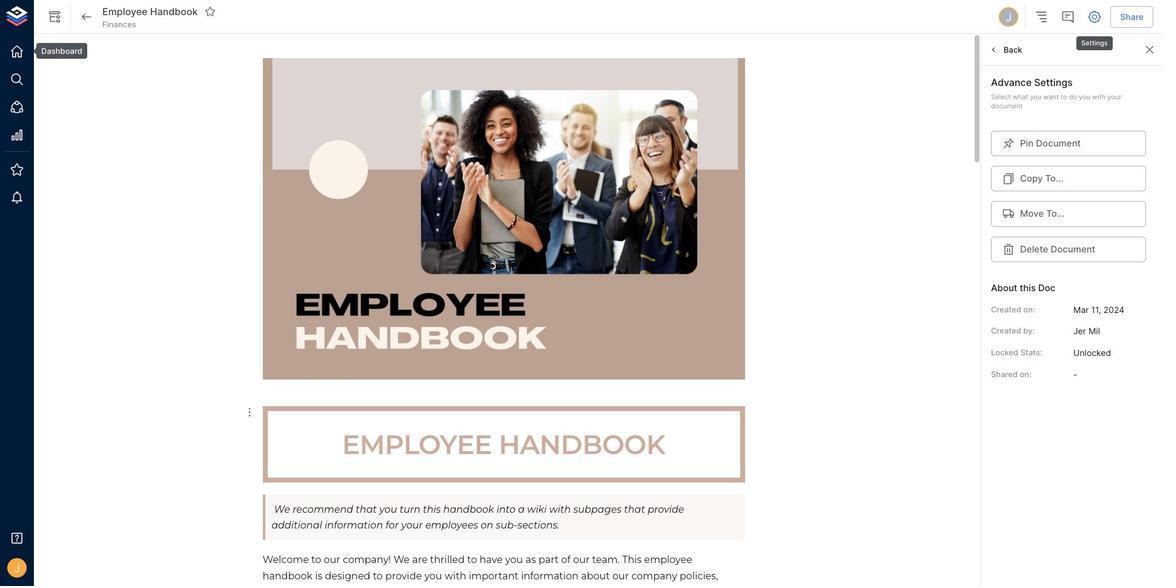 Task type: locate. For each thing, give the bounding box(es) containing it.
show wiki image
[[47, 10, 62, 24]]

tooltip
[[1076, 28, 1115, 52], [28, 43, 87, 59]]

table of contents image
[[1035, 10, 1049, 24]]

favorite image
[[205, 6, 216, 17]]

1 horizontal spatial tooltip
[[1076, 28, 1115, 52]]

tooltip down show wiki icon
[[28, 43, 87, 59]]

tooltip down settings icon
[[1076, 28, 1115, 52]]

0 horizontal spatial tooltip
[[28, 43, 87, 59]]



Task type: describe. For each thing, give the bounding box(es) containing it.
go back image
[[79, 10, 94, 24]]

settings image
[[1088, 10, 1103, 24]]

comments image
[[1062, 10, 1076, 24]]



Task type: vqa. For each thing, say whether or not it's contained in the screenshot.
1st help image from the bottom of the page
no



